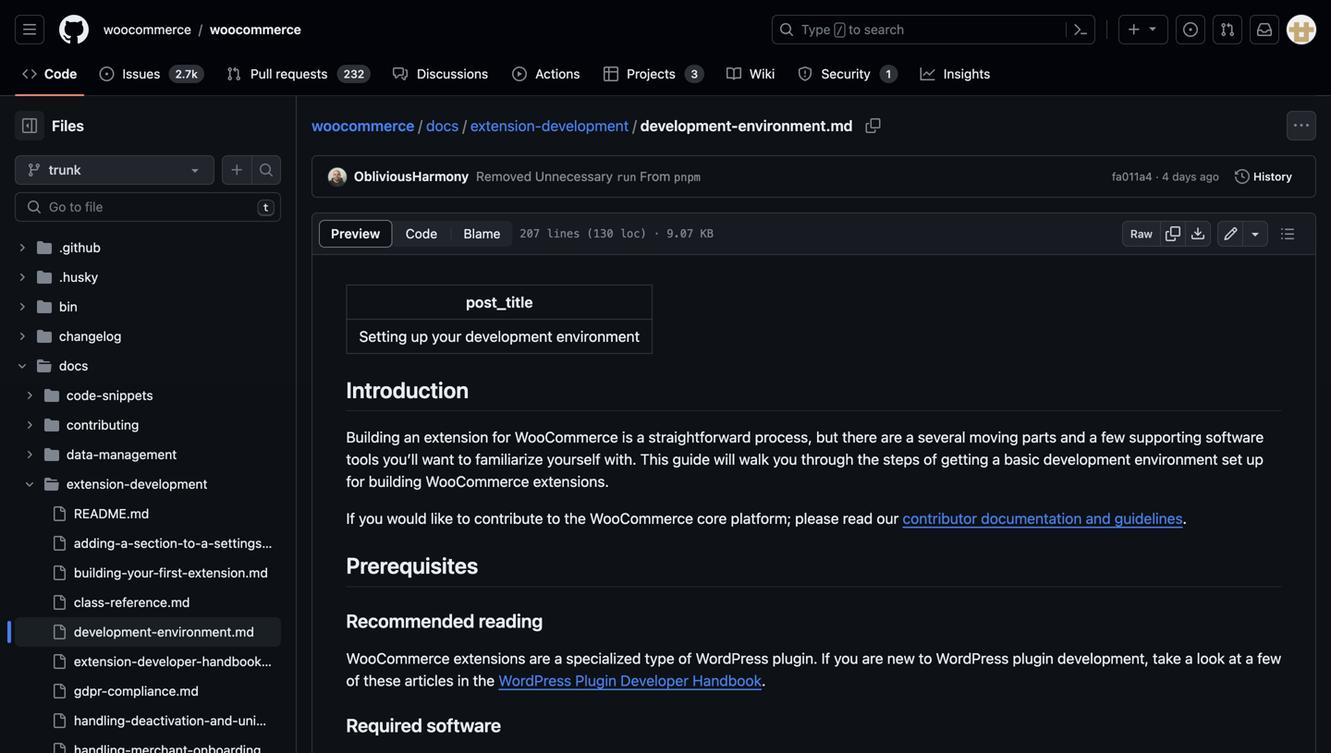 Task type: vqa. For each thing, say whether or not it's contained in the screenshot.
Settings
no



Task type: locate. For each thing, give the bounding box(es) containing it.
file directory fill image down file directory open fill image
[[44, 388, 59, 403]]

0 horizontal spatial of
[[346, 672, 360, 690]]

0 horizontal spatial few
[[1102, 429, 1126, 446]]

search
[[865, 22, 905, 37]]

1 horizontal spatial you
[[773, 451, 798, 469]]

docs right file directory open fill image
[[59, 358, 88, 374]]

up left your
[[411, 328, 428, 345]]

3 file image from the top
[[52, 596, 67, 610]]

the down extensions.
[[565, 510, 586, 528]]

/ inside woocommerce / woocommerce
[[199, 22, 203, 37]]

1 vertical spatial extension-
[[67, 477, 130, 492]]

0 horizontal spatial development-
[[74, 625, 157, 640]]

0 horizontal spatial a-
[[121, 536, 134, 551]]

1 horizontal spatial for
[[493, 429, 511, 446]]

2 horizontal spatial the
[[858, 451, 880, 469]]

if left would
[[346, 510, 355, 528]]

2 vertical spatial you
[[834, 650, 859, 668]]

2 chevron right image from the top
[[17, 302, 28, 313]]

gdpr-compliance.md
[[74, 684, 199, 699]]

1 vertical spatial environment.md
[[157, 625, 254, 640]]

2 horizontal spatial you
[[834, 650, 859, 668]]

plugin
[[576, 672, 617, 690]]

0 vertical spatial ·
[[1156, 170, 1160, 183]]

file image for gdpr-compliance.md
[[52, 684, 67, 699]]

issue opened image left git pull request image
[[1184, 22, 1199, 37]]

0 vertical spatial chevron right image
[[17, 242, 28, 253]]

few
[[1102, 429, 1126, 446], [1258, 650, 1282, 668]]

file image for adding-a-section-to-a-settings-tab.md
[[52, 536, 67, 551]]

you left would
[[359, 510, 383, 528]]

edit file image
[[1224, 227, 1239, 241]]

0 horizontal spatial you
[[359, 510, 383, 528]]

file view element
[[319, 220, 514, 248]]

obliviousharmony image
[[328, 168, 347, 187]]

the right in
[[473, 672, 495, 690]]

1 horizontal spatial few
[[1258, 650, 1282, 668]]

removed unnecessary run from pnpm
[[476, 169, 701, 184]]

file image for extension-developer-handbook.md
[[52, 655, 67, 670]]

if right plugin.
[[822, 650, 831, 668]]

0 horizontal spatial environment
[[557, 328, 640, 345]]

plus image
[[1127, 22, 1142, 37]]

recommended
[[346, 610, 475, 632]]

notifications image
[[1258, 22, 1273, 37]]

1 file image from the top
[[52, 507, 67, 522]]

docs tree item
[[15, 351, 340, 754]]

of down the several
[[924, 451, 938, 469]]

3 chevron right image from the top
[[17, 331, 28, 342]]

setting
[[359, 328, 407, 345]]

and right parts
[[1061, 429, 1086, 446]]

extension- up 'readme.md'
[[67, 477, 130, 492]]

yourself
[[547, 451, 601, 469]]

pull
[[251, 66, 272, 81]]

building-your-first-extension.md
[[74, 566, 268, 581]]

extension-
[[471, 117, 542, 135], [67, 477, 130, 492], [74, 654, 137, 670]]

0 vertical spatial environment
[[557, 328, 640, 345]]

woocommerce link up pull
[[203, 15, 309, 44]]

git pull request image
[[226, 67, 241, 81]]

file directory fill image up file directory open fill image
[[37, 329, 52, 344]]

2 horizontal spatial of
[[924, 451, 938, 469]]

files
[[52, 117, 84, 135]]

process,
[[755, 429, 813, 446]]

developer
[[621, 672, 689, 690]]

0 vertical spatial development-
[[641, 117, 739, 135]]

wordpress left plugin
[[936, 650, 1009, 668]]

0 vertical spatial few
[[1102, 429, 1126, 446]]

outline image
[[1281, 227, 1296, 241]]

up right set
[[1247, 451, 1264, 469]]

·
[[1156, 170, 1160, 183], [654, 228, 660, 240]]

1 a- from the left
[[121, 536, 134, 551]]

discussions
[[417, 66, 488, 81]]

0 vertical spatial the
[[858, 451, 880, 469]]

are up steps
[[881, 429, 903, 446]]

development- up pnpm
[[641, 117, 739, 135]]

docs inside tree item
[[59, 358, 88, 374]]

fork this repository and edit the file tooltip
[[1218, 221, 1244, 247]]

issue opened image for git pull request image
[[1184, 22, 1199, 37]]

1 horizontal spatial environment
[[1135, 451, 1219, 469]]

2 vertical spatial the
[[473, 672, 495, 690]]

you right plugin.
[[834, 650, 859, 668]]

articles
[[405, 672, 454, 690]]

wordpress down extensions
[[499, 672, 572, 690]]

development down management
[[130, 477, 208, 492]]

a- up extension.md
[[201, 536, 214, 551]]

up
[[411, 328, 428, 345], [1247, 451, 1264, 469]]

to
[[849, 22, 861, 37], [458, 451, 472, 469], [457, 510, 471, 528], [547, 510, 561, 528], [919, 650, 933, 668]]

1 horizontal spatial up
[[1247, 451, 1264, 469]]

1 vertical spatial chevron down image
[[24, 479, 35, 490]]

file directory fill image
[[37, 300, 52, 314], [37, 329, 52, 344], [44, 388, 59, 403], [44, 418, 59, 433], [44, 448, 59, 462]]

specialized
[[566, 650, 641, 668]]

fa011a4 · 4 days ago
[[1113, 170, 1220, 183]]

.husky
[[59, 270, 98, 285]]

look
[[1197, 650, 1226, 668]]

few right at
[[1258, 650, 1282, 668]]

file directory fill image left bin
[[37, 300, 52, 314]]

development
[[542, 117, 629, 135], [466, 328, 553, 345], [1044, 451, 1131, 469], [130, 477, 208, 492]]

woocommerce for woocommerce / docs / extension-development / development-environment.md
[[312, 117, 415, 135]]

platform;
[[731, 510, 792, 528]]

3 file image from the top
[[52, 684, 67, 699]]

and left guidelines on the right
[[1086, 510, 1111, 528]]

0 horizontal spatial wordpress
[[499, 672, 572, 690]]

woocommerce
[[515, 429, 619, 446], [426, 473, 529, 491], [590, 510, 694, 528], [346, 650, 450, 668]]

wiki
[[750, 66, 775, 81]]

1 file image from the top
[[52, 566, 67, 581]]

woocommerce / woocommerce
[[104, 22, 301, 37]]

files tree
[[15, 233, 340, 754]]

software up set
[[1206, 429, 1264, 446]]

4
[[1163, 170, 1170, 183]]

extension-development tree item
[[15, 470, 340, 754]]

chevron down image left file directory open fill image
[[17, 361, 28, 372]]

projects
[[627, 66, 676, 81]]

development- inside tree item
[[74, 625, 157, 640]]

type / to search
[[802, 22, 905, 37]]

environment.md up the extension-developer-handbook.md
[[157, 625, 254, 640]]

0 horizontal spatial up
[[411, 328, 428, 345]]

4 file image from the top
[[52, 744, 67, 754]]

file directory fill image for changelog
[[37, 329, 52, 344]]

compliance.md
[[108, 684, 199, 699]]

development down post_title
[[466, 328, 553, 345]]

few left supporting
[[1102, 429, 1126, 446]]

· left 4
[[1156, 170, 1160, 183]]

chevron down image
[[17, 361, 28, 372], [24, 479, 35, 490]]

a left the "specialized"
[[555, 650, 563, 668]]

woocommerce
[[104, 22, 191, 37], [210, 22, 301, 37], [312, 117, 415, 135]]

group containing code-snippets
[[15, 381, 340, 754]]

developer-
[[137, 654, 202, 670]]

copy raw content image
[[1166, 227, 1181, 241]]

1 vertical spatial up
[[1247, 451, 1264, 469]]

discussions link
[[386, 60, 498, 88]]

0 vertical spatial environment.md
[[739, 117, 853, 135]]

group
[[15, 381, 340, 754], [15, 499, 340, 754]]

code-
[[67, 388, 102, 403]]

0 vertical spatial chevron down image
[[17, 361, 28, 372]]

building
[[346, 429, 400, 446]]

issue opened image left issues
[[99, 67, 114, 81]]

chevron right image left the changelog
[[17, 331, 28, 342]]

0 vertical spatial extension-
[[471, 117, 542, 135]]

if
[[346, 510, 355, 528], [822, 650, 831, 668]]

file image
[[52, 566, 67, 581], [52, 655, 67, 670], [52, 684, 67, 699], [52, 744, 67, 754]]

0 horizontal spatial the
[[473, 672, 495, 690]]

0 horizontal spatial if
[[346, 510, 355, 528]]

1 chevron right image from the top
[[17, 242, 28, 253]]

chevron down image for extension-development
[[24, 479, 35, 490]]

comment discussion image
[[393, 67, 408, 81]]

wordpress
[[696, 650, 769, 668], [936, 650, 1009, 668], [499, 672, 572, 690]]

1 vertical spatial few
[[1258, 650, 1282, 668]]

chevron down image left file directory open fill icon
[[24, 479, 35, 490]]

our
[[877, 510, 899, 528]]

download raw file tooltip
[[1186, 221, 1212, 247]]

2 file directory fill image from the top
[[37, 270, 52, 285]]

familiarize
[[476, 451, 543, 469]]

2 file image from the top
[[52, 536, 67, 551]]

group for docs
[[15, 381, 340, 754]]

1 group from the top
[[15, 381, 340, 754]]

actions link
[[505, 60, 589, 88]]

triangle down image
[[1146, 21, 1161, 36]]

for up the familiarize
[[493, 429, 511, 446]]

to down extensions.
[[547, 510, 561, 528]]

1 horizontal spatial ·
[[1156, 170, 1160, 183]]

extensions
[[454, 650, 526, 668]]

2 group from the top
[[15, 499, 340, 754]]

prerequisites
[[346, 553, 478, 579]]

wordpress plugin developer handbook link
[[499, 672, 762, 690]]

list
[[96, 15, 761, 44]]

1 horizontal spatial .
[[1183, 510, 1188, 528]]

a right at
[[1246, 650, 1254, 668]]

and inside building an extension for woocommerce is a straightforward process, but there are a several moving parts and a few supporting software tools you'll want to familiarize yourself with. this guide will walk you through the steps of getting a basic development environment set up for building woocommerce extensions.
[[1061, 429, 1086, 446]]

file directory open fill image
[[44, 477, 59, 492]]

1 horizontal spatial software
[[1206, 429, 1264, 446]]

fa011a4 link
[[1113, 168, 1153, 185]]

file directory fill image left .husky
[[37, 270, 52, 285]]

chevron right image down search icon
[[17, 242, 28, 253]]

0 horizontal spatial woocommerce
[[104, 22, 191, 37]]

to inside building an extension for woocommerce is a straightforward process, but there are a several moving parts and a few supporting software tools you'll want to familiarize yourself with. this guide will walk you through the steps of getting a basic development environment set up for building woocommerce extensions.
[[458, 451, 472, 469]]

woocommerce up pull
[[210, 22, 301, 37]]

of left these
[[346, 672, 360, 690]]

are left new
[[863, 650, 884, 668]]

at
[[1229, 650, 1242, 668]]

1 vertical spatial docs
[[59, 358, 88, 374]]

woocommerce link up issues
[[96, 15, 199, 44]]

software
[[1206, 429, 1264, 446], [427, 715, 501, 737]]

chevron right image left the code-
[[24, 390, 35, 401]]

extension- up the gdpr-
[[74, 654, 137, 670]]

search image
[[27, 200, 42, 215]]

security
[[822, 66, 871, 81]]

a up steps
[[907, 429, 914, 446]]

deactivation-
[[131, 714, 210, 729]]

group containing readme.md
[[15, 499, 340, 754]]

file directory fill image left "contributing"
[[44, 418, 59, 433]]

and for a
[[1061, 429, 1086, 446]]

0 vertical spatial you
[[773, 451, 798, 469]]

1 vertical spatial if
[[822, 650, 831, 668]]

0 vertical spatial docs
[[426, 117, 459, 135]]

of right type
[[679, 650, 692, 668]]

code
[[44, 66, 77, 81], [406, 226, 438, 241]]

environment.md inside tree item
[[157, 625, 254, 640]]

0 horizontal spatial software
[[427, 715, 501, 737]]

woocommerce up issues
[[104, 22, 191, 37]]

environment inside building an extension for woocommerce is a straightforward process, but there are a several moving parts and a few supporting software tools you'll want to familiarize yourself with. this guide will walk you through the steps of getting a basic development environment set up for building woocommerce extensions.
[[1135, 451, 1219, 469]]

file directory fill image
[[37, 240, 52, 255], [37, 270, 52, 285]]

building-
[[74, 566, 127, 581]]

core
[[698, 510, 727, 528]]

file directory fill image left .github
[[37, 240, 52, 255]]

want
[[422, 451, 454, 469]]

0 horizontal spatial .
[[762, 672, 766, 690]]

1 horizontal spatial issue opened image
[[1184, 22, 1199, 37]]

woocommerce for woocommerce / woocommerce
[[104, 22, 191, 37]]

1 horizontal spatial of
[[679, 650, 692, 668]]

code right code image
[[44, 66, 77, 81]]

0 vertical spatial software
[[1206, 429, 1264, 446]]

t
[[263, 202, 269, 214]]

1 vertical spatial you
[[359, 510, 383, 528]]

1 file directory fill image from the top
[[37, 240, 52, 255]]

software down in
[[427, 715, 501, 737]]

chevron right image left data-
[[24, 449, 35, 461]]

chevron right image
[[17, 242, 28, 253], [17, 302, 28, 313], [17, 331, 28, 342]]

1 horizontal spatial if
[[822, 650, 831, 668]]

woocommerce link down 232
[[312, 117, 415, 135]]

0 vertical spatial of
[[924, 451, 938, 469]]

unnecessary
[[535, 169, 613, 184]]

woocommerce link
[[96, 15, 199, 44], [203, 15, 309, 44], [312, 117, 415, 135]]

play image
[[512, 67, 527, 81]]

0 vertical spatial if
[[346, 510, 355, 528]]

0 vertical spatial file directory fill image
[[37, 240, 52, 255]]

file image for development-environment.md
[[52, 625, 67, 640]]

0 horizontal spatial code
[[44, 66, 77, 81]]

0 vertical spatial .
[[1183, 510, 1188, 528]]

file directory fill image for bin
[[37, 300, 52, 314]]

1 vertical spatial and
[[1086, 510, 1111, 528]]

like
[[431, 510, 453, 528]]

5 file image from the top
[[52, 714, 67, 729]]

1 vertical spatial ·
[[654, 228, 660, 240]]

the
[[858, 451, 880, 469], [565, 510, 586, 528], [473, 672, 495, 690]]

there
[[843, 429, 878, 446]]

1
[[886, 68, 892, 80]]

wordpress plugin developer handbook .
[[499, 672, 766, 690]]

file directory fill image for contributing
[[44, 418, 59, 433]]

trunk
[[49, 162, 81, 178]]

0 horizontal spatial issue opened image
[[99, 67, 114, 81]]

a
[[637, 429, 645, 446], [907, 429, 914, 446], [1090, 429, 1098, 446], [993, 451, 1001, 469], [555, 650, 563, 668], [1186, 650, 1194, 668], [1246, 650, 1254, 668]]

pull requests
[[251, 66, 328, 81]]

file image inside development-environment.md tree item
[[52, 625, 67, 640]]

of inside building an extension for woocommerce is a straightforward process, but there are a several moving parts and a few supporting software tools you'll want to familiarize yourself with. this guide will walk you through the steps of getting a basic development environment set up for building woocommerce extensions.
[[924, 451, 938, 469]]

1 vertical spatial file directory fill image
[[37, 270, 52, 285]]

1 vertical spatial chevron right image
[[17, 302, 28, 313]]

chevron right image for .github
[[17, 242, 28, 253]]

changelog
[[59, 329, 122, 344]]

to right new
[[919, 650, 933, 668]]

woocommerce up these
[[346, 650, 450, 668]]

chevron right image for .husky
[[17, 272, 28, 283]]

2 vertical spatial extension-
[[74, 654, 137, 670]]

extension- up removed
[[471, 117, 542, 135]]

shield image
[[798, 67, 813, 81]]

environment.md down shield image
[[739, 117, 853, 135]]

woocommerce down 232
[[312, 117, 415, 135]]

0 vertical spatial and
[[1061, 429, 1086, 446]]

obliviousharmony
[[354, 169, 469, 184]]

the down there
[[858, 451, 880, 469]]

ago
[[1200, 170, 1220, 183]]

0 vertical spatial up
[[411, 328, 428, 345]]

are inside building an extension for woocommerce is a straightforward process, but there are a several moving parts and a few supporting software tools you'll want to familiarize yourself with. this guide will walk you through the steps of getting a basic development environment set up for building woocommerce extensions.
[[881, 429, 903, 446]]

a- down 'readme.md'
[[121, 536, 134, 551]]

development down parts
[[1044, 451, 1131, 469]]

development- down "class-reference.md"
[[74, 625, 157, 640]]

(130
[[587, 228, 614, 240]]

chevron right image left bin
[[17, 302, 28, 313]]

wordpress up handbook
[[696, 650, 769, 668]]

to down extension
[[458, 451, 472, 469]]

issue opened image for git pull request icon
[[99, 67, 114, 81]]

chevron right image for contributing
[[24, 420, 35, 431]]

0 horizontal spatial environment.md
[[157, 625, 254, 640]]

2 vertical spatial chevron right image
[[17, 331, 28, 342]]

from
[[640, 169, 671, 184]]

0 horizontal spatial for
[[346, 473, 365, 491]]

file image
[[52, 507, 67, 522], [52, 536, 67, 551], [52, 596, 67, 610], [52, 625, 67, 640], [52, 714, 67, 729]]

0 horizontal spatial docs
[[59, 358, 88, 374]]

code down obliviousharmony
[[406, 226, 438, 241]]

git branch image
[[27, 163, 42, 178]]

chevron right image
[[17, 272, 28, 283], [24, 390, 35, 401], [24, 420, 35, 431], [24, 449, 35, 461]]

0 vertical spatial code
[[44, 66, 77, 81]]

you down process,
[[773, 451, 798, 469]]

new
[[888, 650, 915, 668]]

file directory fill image up file directory open fill icon
[[44, 448, 59, 462]]

few inside building an extension for woocommerce is a straightforward process, but there are a several moving parts and a few supporting software tools you'll want to familiarize yourself with. this guide will walk you through the steps of getting a basic development environment set up for building woocommerce extensions.
[[1102, 429, 1126, 446]]

1 vertical spatial of
[[679, 650, 692, 668]]

2 horizontal spatial woocommerce
[[312, 117, 415, 135]]

file directory open fill image
[[37, 359, 52, 374]]

/ inside type / to search
[[837, 24, 843, 37]]

207 lines (130 loc) · 9.07 kb
[[520, 228, 714, 240]]

1 horizontal spatial code
[[406, 226, 438, 241]]

1 vertical spatial development-
[[74, 625, 157, 640]]

development inside building an extension for woocommerce is a straightforward process, but there are a several moving parts and a few supporting software tools you'll want to familiarize yourself with. this guide will walk you through the steps of getting a basic development environment set up for building woocommerce extensions.
[[1044, 451, 1131, 469]]

are down reading
[[530, 650, 551, 668]]

command palette image
[[1074, 22, 1089, 37]]

1 vertical spatial issue opened image
[[99, 67, 114, 81]]

chevron down image inside extension-development tree item
[[24, 479, 35, 490]]

4 file image from the top
[[52, 625, 67, 640]]

file image for class-reference.md
[[52, 596, 67, 610]]

docs down 'discussions' link
[[426, 117, 459, 135]]

homepage image
[[59, 15, 89, 44]]

1 vertical spatial code
[[406, 226, 438, 241]]

1 vertical spatial the
[[565, 510, 586, 528]]

0 vertical spatial issue opened image
[[1184, 22, 1199, 37]]

chevron right image left .husky
[[17, 272, 28, 283]]

1 horizontal spatial the
[[565, 510, 586, 528]]

post_title
[[466, 294, 533, 311]]

1 horizontal spatial a-
[[201, 536, 214, 551]]

will
[[714, 451, 736, 469]]

fa011a4
[[1113, 170, 1153, 183]]

· left 9.07
[[654, 228, 660, 240]]

building an extension for woocommerce is a straightforward process, but there are a several moving parts and a few supporting software tools you'll want to familiarize yourself with. this guide will walk you through the steps of getting a basic development environment set up for building woocommerce extensions.
[[346, 429, 1264, 491]]

chevron right image left "contributing"
[[24, 420, 35, 431]]

for down tools
[[346, 473, 365, 491]]

a right is
[[637, 429, 645, 446]]

blame button
[[451, 220, 514, 248]]

issue opened image
[[1184, 22, 1199, 37], [99, 67, 114, 81]]

2 file image from the top
[[52, 655, 67, 670]]

1 vertical spatial environment
[[1135, 451, 1219, 469]]



Task type: describe. For each thing, give the bounding box(es) containing it.
1 horizontal spatial development-
[[641, 117, 739, 135]]

documentation
[[982, 510, 1082, 528]]

2 horizontal spatial wordpress
[[936, 650, 1009, 668]]

1 vertical spatial software
[[427, 715, 501, 737]]

a right parts
[[1090, 429, 1098, 446]]

code button
[[393, 220, 450, 248]]

file directory fill image for .husky
[[37, 270, 52, 285]]

table image
[[604, 67, 619, 81]]

an
[[404, 429, 420, 446]]

data-
[[67, 447, 99, 462]]

and-
[[210, 714, 238, 729]]

is
[[622, 429, 633, 446]]

code inside "link"
[[44, 66, 77, 81]]

file directory fill image for data-management
[[44, 448, 59, 462]]

blame
[[464, 226, 501, 241]]

woocommerce down this
[[590, 510, 694, 528]]

code link
[[15, 60, 84, 88]]

extension
[[424, 429, 489, 446]]

a left look at the right bottom of page
[[1186, 650, 1194, 668]]

section-
[[134, 536, 183, 551]]

walk
[[739, 451, 770, 469]]

settings-
[[214, 536, 268, 551]]

file image for readme.md
[[52, 507, 67, 522]]

extension- for extension-development
[[67, 477, 130, 492]]

graph image
[[921, 67, 935, 81]]

1 horizontal spatial wordpress
[[696, 650, 769, 668]]

insights link
[[913, 60, 1000, 88]]

raw link
[[1123, 221, 1162, 247]]

bin
[[59, 299, 77, 314]]

required software
[[346, 715, 501, 737]]

2 horizontal spatial woocommerce link
[[312, 117, 415, 135]]

more file actions image
[[1295, 118, 1310, 133]]

tab.md
[[268, 536, 310, 551]]

/ for docs
[[418, 117, 423, 135]]

more edit options image
[[1249, 227, 1263, 241]]

introduction
[[346, 377, 469, 403]]

up inside building an extension for woocommerce is a straightforward process, but there are a several moving parts and a few supporting software tools you'll want to familiarize yourself with. this guide will walk you through the steps of getting a basic development environment set up for building woocommerce extensions.
[[1247, 451, 1264, 469]]

extensions.
[[533, 473, 609, 491]]

kb
[[701, 228, 714, 240]]

you inside woocommerce extensions are a specialized type of wordpress plugin. if you are new to wordpress plugin development, take a look at a few of these articles in the
[[834, 650, 859, 668]]

add file tooltip
[[222, 155, 252, 185]]

chevron right image for data-management
[[24, 449, 35, 461]]

snippets
[[102, 388, 153, 403]]

run
[[617, 171, 637, 184]]

draggable pane splitter slider
[[294, 96, 299, 754]]

0 horizontal spatial woocommerce link
[[96, 15, 199, 44]]

issues
[[123, 66, 160, 81]]

side panel image
[[22, 118, 37, 133]]

management
[[99, 447, 177, 462]]

the inside building an extension for woocommerce is a straightforward process, but there are a several moving parts and a few supporting software tools you'll want to familiarize yourself with. this guide will walk you through the steps of getting a basic development environment set up for building woocommerce extensions.
[[858, 451, 880, 469]]

list containing woocommerce / woocommerce
[[96, 15, 761, 44]]

file directory fill image for code-snippets
[[44, 388, 59, 403]]

chevron right image for bin
[[17, 302, 28, 313]]

code inside button
[[406, 226, 438, 241]]

/ for to
[[837, 24, 843, 37]]

these
[[364, 672, 401, 690]]

file image for building-your-first-extension.md
[[52, 566, 67, 581]]

uninstallation.md
[[238, 714, 340, 729]]

book image
[[727, 67, 742, 81]]

would
[[387, 510, 427, 528]]

parts
[[1023, 429, 1057, 446]]

chevron down image for docs
[[17, 361, 28, 372]]

this
[[641, 451, 669, 469]]

class-reference.md
[[74, 595, 190, 610]]

are for straightforward
[[881, 429, 903, 446]]

history image
[[1236, 169, 1250, 184]]

wiki link
[[720, 60, 783, 88]]

copy path image
[[866, 118, 881, 133]]

development up removed unnecessary run from pnpm
[[542, 117, 629, 135]]

set
[[1222, 451, 1243, 469]]

your-
[[127, 566, 159, 581]]

type
[[645, 650, 675, 668]]

steps
[[884, 451, 920, 469]]

obliviousharmony link
[[354, 169, 469, 184]]

file image for handling-deactivation-and-uninstallation.md
[[52, 714, 67, 729]]

software inside building an extension for woocommerce is a straightforward process, but there are a several moving parts and a few supporting software tools you'll want to familiarize yourself with. this guide will walk you through the steps of getting a basic development environment set up for building woocommerce extensions.
[[1206, 429, 1264, 446]]

Go to file text field
[[49, 193, 250, 221]]

if inside woocommerce extensions are a specialized type of wordpress plugin. if you are new to wordpress plugin development, take a look at a few of these articles in the
[[822, 650, 831, 668]]

if you would like to contribute to the woocommerce core platform; please read our contributor documentation and guidelines .
[[346, 510, 1188, 528]]

take
[[1153, 650, 1182, 668]]

to inside woocommerce extensions are a specialized type of wordpress plugin. if you are new to wordpress plugin development, take a look at a few of these articles in the
[[919, 650, 933, 668]]

extension-development
[[67, 477, 208, 492]]

to left search
[[849, 22, 861, 37]]

1 horizontal spatial woocommerce
[[210, 22, 301, 37]]

to right like
[[457, 510, 471, 528]]

the inside woocommerce extensions are a specialized type of wordpress plugin. if you are new to wordpress plugin development, take a look at a few of these articles in the
[[473, 672, 495, 690]]

handling-deactivation-and-uninstallation.md
[[74, 714, 340, 729]]

requests
[[276, 66, 328, 81]]

chevron right image for changelog
[[17, 331, 28, 342]]

you inside building an extension for woocommerce is a straightforward process, but there are a several moving parts and a few supporting software tools you'll want to familiarize yourself with. this guide will walk you through the steps of getting a basic development environment set up for building woocommerce extensions.
[[773, 451, 798, 469]]

recommended reading
[[346, 610, 543, 632]]

1 vertical spatial .
[[762, 672, 766, 690]]

actions
[[536, 66, 580, 81]]

history link
[[1227, 164, 1301, 190]]

/ for woocommerce
[[199, 22, 203, 37]]

0 vertical spatial for
[[493, 429, 511, 446]]

1 vertical spatial for
[[346, 473, 365, 491]]

woocommerce down the familiarize
[[426, 473, 529, 491]]

207
[[520, 228, 540, 240]]

a down "moving"
[[993, 451, 1001, 469]]

in
[[458, 672, 469, 690]]

code image
[[22, 67, 37, 81]]

1 horizontal spatial woocommerce link
[[203, 15, 309, 44]]

9.07
[[667, 228, 694, 240]]

0 horizontal spatial ·
[[654, 228, 660, 240]]

insights
[[944, 66, 991, 81]]

with.
[[605, 451, 637, 469]]

basic
[[1005, 451, 1040, 469]]

few inside woocommerce extensions are a specialized type of wordpress plugin. if you are new to wordpress plugin development, take a look at a few of these articles in the
[[1258, 650, 1282, 668]]

woocommerce up yourself
[[515, 429, 619, 446]]

development-environment.md
[[74, 625, 254, 640]]

1 horizontal spatial environment.md
[[739, 117, 853, 135]]

2 a- from the left
[[201, 536, 214, 551]]

download raw content image
[[1191, 227, 1206, 241]]

to-
[[183, 536, 201, 551]]

adding-
[[74, 536, 121, 551]]

contributor
[[903, 510, 978, 528]]

trunk button
[[15, 155, 215, 185]]

extension.md
[[188, 566, 268, 581]]

and for guidelines
[[1086, 510, 1111, 528]]

woocommerce extensions are a specialized type of wordpress plugin. if you are new to wordpress plugin development, take a look at a few of these articles in the
[[346, 650, 1282, 690]]

add file image
[[230, 163, 245, 178]]

history
[[1254, 170, 1293, 183]]

2.7k
[[175, 68, 198, 80]]

group for extension-development
[[15, 499, 340, 754]]

preview button
[[319, 220, 392, 248]]

woocommerce inside woocommerce extensions are a specialized type of wordpress plugin. if you are new to wordpress plugin development, take a look at a few of these articles in the
[[346, 650, 450, 668]]

1 horizontal spatial docs
[[426, 117, 459, 135]]

development-environment.md tree item
[[15, 618, 281, 647]]

pnpm
[[674, 171, 701, 184]]

git pull request image
[[1221, 22, 1236, 37]]

data-management
[[67, 447, 177, 462]]

setting up your development environment
[[359, 328, 640, 345]]

search this repository image
[[259, 163, 274, 178]]

2 vertical spatial of
[[346, 672, 360, 690]]

type
[[802, 22, 831, 37]]

extension- for extension-developer-handbook.md
[[74, 654, 137, 670]]

but
[[817, 429, 839, 446]]

preview
[[331, 226, 380, 241]]

are for wordpress
[[863, 650, 884, 668]]

class-
[[74, 595, 110, 610]]

plugin
[[1013, 650, 1054, 668]]

file directory fill image for .github
[[37, 240, 52, 255]]

development inside tree item
[[130, 477, 208, 492]]



